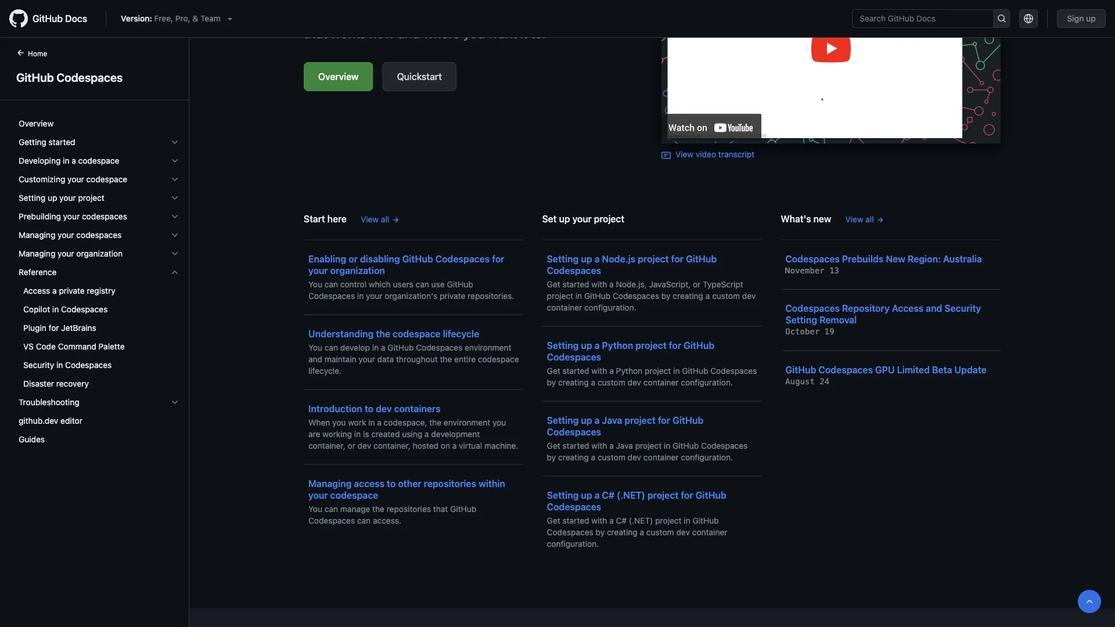 Task type: locate. For each thing, give the bounding box(es) containing it.
vs code command palette link
[[14, 338, 184, 356]]

all for disabling
[[381, 214, 389, 224]]

started inside setting up a c# (.net) project for github codespaces get started with a c# (.net) project in github codespaces by creating a custom dev container configuration.
[[563, 516, 589, 525]]

prebuilding
[[19, 212, 61, 221]]

setting inside setting up a c# (.net) project for github codespaces get started with a c# (.net) project in github codespaces by creating a custom dev container configuration.
[[547, 490, 579, 501]]

codespaces inside github codespaces gpu limited beta update august 24
[[819, 364, 873, 375]]

1 vertical spatial overview link
[[14, 114, 184, 133]]

in
[[63, 156, 69, 166], [357, 291, 364, 301], [576, 291, 582, 301], [52, 305, 59, 314], [372, 343, 379, 352], [56, 360, 63, 370], [673, 366, 680, 376], [368, 418, 375, 427], [354, 429, 361, 439], [664, 441, 671, 451], [684, 516, 691, 525]]

october 19 element
[[786, 327, 835, 337]]

1 sc 9kayk9 0 image from the top
[[170, 138, 180, 147]]

copilot in codespaces link
[[14, 300, 184, 319]]

repositories up access.
[[387, 504, 431, 514]]

1 vertical spatial organization
[[330, 265, 385, 276]]

within
[[479, 478, 505, 489]]

0 vertical spatial java
[[602, 415, 622, 426]]

codespace,
[[384, 418, 427, 427]]

guides
[[19, 435, 45, 444]]

guides link
[[14, 430, 184, 449]]

0 vertical spatial overview
[[318, 71, 359, 82]]

in inside the setting up a node.js project for github codespaces get started with a node.js, javascript, or typescript project in github codespaces by creating a custom dev container configuration.
[[576, 291, 582, 301]]

organization down managing your codespaces dropdown button
[[76, 249, 123, 259]]

recovery
[[56, 379, 89, 389]]

typescript
[[703, 279, 744, 289]]

1 horizontal spatial overview
[[318, 71, 359, 82]]

containers
[[394, 403, 441, 414]]

node.js
[[602, 253, 636, 264]]

sc 9kayk9 0 image for a
[[170, 156, 180, 166]]

1 reference element from the top
[[9, 263, 189, 393]]

prebuilding your codespaces button
[[14, 207, 184, 226]]

0 vertical spatial access
[[23, 286, 50, 296]]

setting up a node.js project for github codespaces get started with a node.js, javascript, or typescript project in github codespaces by creating a custom dev container configuration.
[[547, 253, 756, 312]]

configuration. inside setting up a python project for github codespaces get started with a python project in github codespaces by creating a custom dev container configuration.
[[681, 378, 733, 387]]

1 vertical spatial codespaces
[[76, 230, 122, 240]]

0 vertical spatial or
[[349, 253, 358, 264]]

in inside understanding the codespace lifecycle you can develop in a github codespaces environment and maintain your data throughout the entire codespace lifecycle.
[[372, 343, 379, 352]]

started inside dropdown button
[[49, 137, 75, 147]]

4 sc 9kayk9 0 image from the top
[[170, 231, 180, 240]]

for inside setting up a python project for github codespaces get started with a python project in github codespaces by creating a custom dev container configuration.
[[669, 340, 682, 351]]

github.dev editor link
[[14, 412, 184, 430]]

1 vertical spatial and
[[308, 354, 322, 364]]

overview inside github codespaces 'element'
[[19, 119, 54, 128]]

2 horizontal spatial view
[[846, 214, 864, 224]]

for inside enabling or disabling github codespaces for your organization you can control which users can use github codespaces in your organization's private repositories.
[[492, 253, 505, 264]]

1 horizontal spatial view
[[676, 150, 694, 159]]

custom
[[712, 291, 740, 301], [598, 378, 626, 387], [598, 453, 626, 462], [647, 527, 674, 537]]

triangle down image
[[225, 14, 235, 23]]

0 horizontal spatial overview
[[19, 119, 54, 128]]

4 get from the top
[[547, 516, 560, 525]]

1 horizontal spatial container,
[[374, 441, 411, 451]]

sc 9kayk9 0 image inside reference 'dropdown button'
[[170, 268, 180, 277]]

managing up reference
[[19, 249, 55, 259]]

0 horizontal spatial view
[[361, 214, 379, 224]]

with inside the setting up a java project for github codespaces get started with a java project in github codespaces by creating a custom dev container configuration.
[[592, 441, 607, 451]]

2 you from the left
[[493, 418, 506, 427]]

start
[[304, 213, 325, 224]]

the
[[376, 328, 390, 339], [440, 354, 452, 364], [429, 418, 442, 427], [372, 504, 385, 514]]

0 horizontal spatial view all link
[[361, 213, 400, 225]]

codespaces down prebuilding your codespaces dropdown button
[[76, 230, 122, 240]]

to
[[365, 403, 374, 414], [387, 478, 396, 489]]

can inside understanding the codespace lifecycle you can develop in a github codespaces environment and maintain your data throughout the entire codespace lifecycle.
[[325, 343, 338, 352]]

to up the 'work'
[[365, 403, 374, 414]]

or down working
[[348, 441, 355, 451]]

1 container, from the left
[[308, 441, 346, 451]]

you left 'manage'
[[308, 504, 322, 514]]

1 horizontal spatial you
[[493, 418, 506, 427]]

4 with from the top
[[592, 516, 607, 525]]

github
[[33, 13, 63, 24], [16, 70, 54, 84], [402, 253, 433, 264], [686, 253, 717, 264], [447, 279, 473, 289], [584, 291, 611, 301], [684, 340, 715, 351], [388, 343, 414, 352], [786, 364, 816, 375], [682, 366, 708, 376], [673, 415, 704, 426], [673, 441, 699, 451], [696, 490, 727, 501], [450, 504, 477, 514], [693, 516, 719, 525]]

codespace up 'throughout'
[[393, 328, 441, 339]]

or
[[349, 253, 358, 264], [693, 279, 701, 289], [348, 441, 355, 451]]

your inside dropdown button
[[58, 249, 74, 259]]

2 container, from the left
[[374, 441, 411, 451]]

0 vertical spatial managing
[[19, 230, 55, 240]]

1 vertical spatial you
[[308, 343, 322, 352]]

sc 9kayk9 0 image for codespace
[[170, 175, 180, 184]]

1 you from the top
[[308, 279, 322, 289]]

customizing your codespace
[[19, 175, 127, 184]]

understanding the codespace lifecycle you can develop in a github codespaces environment and maintain your data throughout the entire codespace lifecycle.
[[308, 328, 519, 376]]

container inside setting up a python project for github codespaces get started with a python project in github codespaces by creating a custom dev container configuration.
[[644, 378, 679, 387]]

0 horizontal spatial security
[[23, 360, 54, 370]]

sc 9kayk9 0 image
[[170, 138, 180, 147], [170, 193, 180, 203], [170, 212, 180, 221], [170, 231, 180, 240], [170, 268, 180, 277]]

up inside the setting up a java project for github codespaces get started with a java project in github codespaces by creating a custom dev container configuration.
[[581, 415, 592, 426]]

3 you from the top
[[308, 504, 322, 514]]

search image
[[997, 14, 1007, 23]]

up for setting up a java project for github codespaces get started with a java project in github codespaces by creating a custom dev container configuration.
[[581, 415, 592, 426]]

access
[[23, 286, 50, 296], [892, 303, 924, 314]]

repositories up that at bottom
[[424, 478, 476, 489]]

codespace up 'manage'
[[330, 490, 378, 501]]

setting for java
[[547, 415, 579, 426]]

sc 9kayk9 0 image inside managing your codespaces dropdown button
[[170, 231, 180, 240]]

private
[[59, 286, 85, 296], [440, 291, 466, 301]]

view for codespaces prebuilds new region: australia
[[846, 214, 864, 224]]

view all right new
[[846, 214, 874, 224]]

2 vertical spatial you
[[308, 504, 322, 514]]

you up the 'lifecycle.'
[[308, 343, 322, 352]]

security in codespaces link
[[14, 356, 184, 375]]

1 with from the top
[[592, 279, 607, 289]]

or left 'typescript'
[[693, 279, 701, 289]]

1 vertical spatial environment
[[444, 418, 490, 427]]

with inside setting up a c# (.net) project for github codespaces get started with a c# (.net) project in github codespaces by creating a custom dev container configuration.
[[592, 516, 607, 525]]

up for setting up a node.js project for github codespaces get started with a node.js, javascript, or typescript project in github codespaces by creating a custom dev container configuration.
[[581, 253, 592, 264]]

3 sc 9kayk9 0 image from the top
[[170, 212, 180, 221]]

gpu
[[875, 364, 895, 375]]

2 sc 9kayk9 0 image from the top
[[170, 175, 180, 184]]

managing up 'manage'
[[308, 478, 352, 489]]

0 horizontal spatial to
[[365, 403, 374, 414]]

1 vertical spatial managing
[[19, 249, 55, 259]]

0 horizontal spatial and
[[308, 354, 322, 364]]

managing down prebuilding
[[19, 230, 55, 240]]

0 horizontal spatial access
[[23, 286, 50, 296]]

started inside the setting up a java project for github codespaces get started with a java project in github codespaces by creating a custom dev container configuration.
[[563, 441, 589, 451]]

organization's
[[385, 291, 438, 301]]

organization up control
[[330, 265, 385, 276]]

1 horizontal spatial access
[[892, 303, 924, 314]]

container, down working
[[308, 441, 346, 451]]

codespaces inside codespaces repository access and security setting removal october 19
[[786, 303, 840, 314]]

editor
[[61, 416, 82, 426]]

0 horizontal spatial c#
[[602, 490, 615, 501]]

in inside enabling or disabling github codespaces for your organization you can control which users can use github codespaces in your organization's private repositories.
[[357, 291, 364, 301]]

all for new
[[866, 214, 874, 224]]

the up access.
[[372, 504, 385, 514]]

3 get from the top
[[547, 441, 560, 451]]

access inside codespaces repository access and security setting removal october 19
[[892, 303, 924, 314]]

reference element containing access a private registry
[[9, 282, 189, 393]]

0 horizontal spatial private
[[59, 286, 85, 296]]

by inside the setting up a java project for github codespaces get started with a java project in github codespaces by creating a custom dev container configuration.
[[547, 453, 556, 462]]

or up control
[[349, 253, 358, 264]]

setting up your project button
[[14, 189, 184, 207]]

security down australia
[[945, 303, 981, 314]]

2 reference element from the top
[[9, 282, 189, 393]]

2 vertical spatial or
[[348, 441, 355, 451]]

with inside the setting up a node.js project for github codespaces get started with a node.js, javascript, or typescript project in github codespaces by creating a custom dev container configuration.
[[592, 279, 607, 289]]

1 vertical spatial access
[[892, 303, 924, 314]]

with
[[592, 279, 607, 289], [592, 366, 607, 376], [592, 441, 607, 451], [592, 516, 607, 525]]

with for node.js
[[592, 279, 607, 289]]

up inside setting up a c# (.net) project for github codespaces get started with a c# (.net) project in github codespaces by creating a custom dev container configuration.
[[581, 490, 592, 501]]

2 with from the top
[[592, 366, 607, 376]]

2 all from the left
[[866, 214, 874, 224]]

(.net)
[[617, 490, 645, 501], [629, 516, 653, 525]]

team
[[200, 14, 221, 23]]

creating inside the setting up a node.js project for github codespaces get started with a node.js, javascript, or typescript project in github codespaces by creating a custom dev container configuration.
[[673, 291, 704, 301]]

0 horizontal spatial you
[[332, 418, 346, 427]]

view right link icon on the top of page
[[676, 150, 694, 159]]

up inside setting up a python project for github codespaces get started with a python project in github codespaces by creating a custom dev container configuration.
[[581, 340, 592, 351]]

setting inside the setting up a node.js project for github codespaces get started with a node.js, javascript, or typescript project in github codespaces by creating a custom dev container configuration.
[[547, 253, 579, 264]]

0 vertical spatial to
[[365, 403, 374, 414]]

in inside developing in a codespace dropdown button
[[63, 156, 69, 166]]

private down use
[[440, 291, 466, 301]]

setting for node.js
[[547, 253, 579, 264]]

sc 9kayk9 0 image for organization
[[170, 249, 180, 259]]

1 vertical spatial security
[[23, 360, 54, 370]]

get inside setting up a python project for github codespaces get started with a python project in github codespaces by creating a custom dev container configuration.
[[547, 366, 560, 376]]

1 sc 9kayk9 0 image from the top
[[170, 156, 180, 166]]

0 horizontal spatial all
[[381, 214, 389, 224]]

and up the 'lifecycle.'
[[308, 354, 322, 364]]

scroll to top image
[[1085, 597, 1094, 606]]

get for setting up a node.js project for github codespaces
[[547, 279, 560, 289]]

all up 'prebuilds'
[[866, 214, 874, 224]]

for inside the setting up a java project for github codespaces get started with a java project in github codespaces by creating a custom dev container configuration.
[[658, 415, 671, 426]]

setting for c#
[[547, 490, 579, 501]]

1 vertical spatial or
[[693, 279, 701, 289]]

sc 9kayk9 0 image inside developing in a codespace dropdown button
[[170, 156, 180, 166]]

1 vertical spatial (.net)
[[629, 516, 653, 525]]

sc 9kayk9 0 image for getting started
[[170, 138, 180, 147]]

and
[[926, 303, 943, 314], [308, 354, 322, 364]]

in inside setting up a python project for github codespaces get started with a python project in github codespaces by creating a custom dev container configuration.
[[673, 366, 680, 376]]

view all
[[361, 214, 389, 224], [846, 214, 874, 224]]

1 horizontal spatial organization
[[330, 265, 385, 276]]

security up 'disaster'
[[23, 360, 54, 370]]

2 view all link from the left
[[846, 213, 884, 225]]

2 sc 9kayk9 0 image from the top
[[170, 193, 180, 203]]

tooltip
[[1078, 590, 1101, 613]]

sc 9kayk9 0 image inside the getting started dropdown button
[[170, 138, 180, 147]]

view all link up disabling
[[361, 213, 400, 225]]

1 horizontal spatial to
[[387, 478, 396, 489]]

customizing your codespace button
[[14, 170, 184, 189]]

3 with from the top
[[592, 441, 607, 451]]

you inside managing access to other repositories within your codespace you can manage the repositories that github codespaces can access.
[[308, 504, 322, 514]]

2 view all from the left
[[846, 214, 874, 224]]

None search field
[[852, 9, 1010, 28]]

setting inside setting up a python project for github codespaces get started with a python project in github codespaces by creating a custom dev container configuration.
[[547, 340, 579, 351]]

can
[[325, 279, 338, 289], [416, 279, 429, 289], [325, 343, 338, 352], [325, 504, 338, 514], [357, 516, 371, 525]]

you
[[332, 418, 346, 427], [493, 418, 506, 427]]

you up working
[[332, 418, 346, 427]]

sc 9kayk9 0 image inside customizing your codespace dropdown button
[[170, 175, 180, 184]]

by inside the setting up a node.js project for github codespaces get started with a node.js, javascript, or typescript project in github codespaces by creating a custom dev container configuration.
[[662, 291, 671, 301]]

view right new
[[846, 214, 864, 224]]

codespaces prebuilds new region: australia november 13
[[786, 253, 982, 275]]

1 view all link from the left
[[361, 213, 400, 225]]

sc 9kayk9 0 image inside troubleshooting dropdown button
[[170, 398, 180, 407]]

0 vertical spatial you
[[308, 279, 322, 289]]

reference element
[[9, 263, 189, 393], [9, 282, 189, 393]]

1 you from the left
[[332, 418, 346, 427]]

github inside 'element'
[[16, 70, 54, 84]]

0 vertical spatial security
[[945, 303, 981, 314]]

other
[[398, 478, 422, 489]]

1 horizontal spatial c#
[[616, 516, 627, 525]]

project
[[78, 193, 104, 203], [594, 213, 625, 224], [638, 253, 669, 264], [547, 291, 573, 301], [636, 340, 667, 351], [645, 366, 671, 376], [625, 415, 656, 426], [635, 441, 662, 451], [648, 490, 679, 501], [655, 516, 682, 525]]

get inside the setting up a node.js project for github codespaces get started with a node.js, javascript, or typescript project in github codespaces by creating a custom dev container configuration.
[[547, 279, 560, 289]]

access.
[[373, 516, 401, 525]]

github.dev
[[19, 416, 58, 426]]

dev inside setting up a c# (.net) project for github codespaces get started with a c# (.net) project in github codespaces by creating a custom dev container configuration.
[[676, 527, 690, 537]]

started inside the setting up a node.js project for github codespaces get started with a node.js, javascript, or typescript project in github codespaces by creating a custom dev container configuration.
[[563, 279, 589, 289]]

started for setting up a java project for github codespaces
[[563, 441, 589, 451]]

0 vertical spatial environment
[[465, 343, 511, 352]]

the inside introduction to dev containers when you work in a codespace, the environment you are working in is created using a development container, or dev container, hosted on a virtual machine.
[[429, 418, 442, 427]]

the down "containers"
[[429, 418, 442, 427]]

understanding
[[308, 328, 374, 339]]

with inside setting up a python project for github codespaces get started with a python project in github codespaces by creating a custom dev container configuration.
[[592, 366, 607, 376]]

august
[[786, 377, 815, 386]]

managing inside dropdown button
[[19, 230, 55, 240]]

private up "copilot in codespaces"
[[59, 286, 85, 296]]

1 vertical spatial to
[[387, 478, 396, 489]]

a
[[72, 156, 76, 166], [595, 253, 600, 264], [610, 279, 614, 289], [52, 286, 57, 296], [706, 291, 710, 301], [595, 340, 600, 351], [381, 343, 385, 352], [610, 366, 614, 376], [591, 378, 596, 387], [595, 415, 600, 426], [377, 418, 382, 427], [425, 429, 429, 439], [452, 441, 457, 451], [610, 441, 614, 451], [591, 453, 596, 462], [595, 490, 600, 501], [610, 516, 614, 525], [640, 527, 644, 537]]

1 vertical spatial python
[[616, 366, 643, 376]]

for inside the setting up a node.js project for github codespaces get started with a node.js, javascript, or typescript project in github codespaces by creating a custom dev container configuration.
[[671, 253, 684, 264]]

up inside the setting up a node.js project for github codespaces get started with a node.js, javascript, or typescript project in github codespaces by creating a custom dev container configuration.
[[581, 253, 592, 264]]

security inside codespaces repository access and security setting removal october 19
[[945, 303, 981, 314]]

0 vertical spatial c#
[[602, 490, 615, 501]]

organization inside enabling or disabling github codespaces for your organization you can control which users can use github codespaces in your organization's private repositories.
[[330, 265, 385, 276]]

up inside sign up link
[[1086, 14, 1096, 23]]

what's new
[[781, 213, 832, 224]]

setting up your project
[[19, 193, 104, 203]]

custom inside the setting up a java project for github codespaces get started with a java project in github codespaces by creating a custom dev container configuration.
[[598, 453, 626, 462]]

0 horizontal spatial organization
[[76, 249, 123, 259]]

managing inside dropdown button
[[19, 249, 55, 259]]

repository
[[842, 303, 890, 314]]

sc 9kayk9 0 image inside prebuilding your codespaces dropdown button
[[170, 212, 180, 221]]

codespaces down setting up your project dropdown button
[[82, 212, 127, 221]]

1 horizontal spatial all
[[866, 214, 874, 224]]

setting inside codespaces repository access and security setting removal october 19
[[786, 315, 817, 326]]

configuration. inside setting up a c# (.net) project for github codespaces get started with a c# (.net) project in github codespaces by creating a custom dev container configuration.
[[547, 539, 599, 549]]

use
[[431, 279, 445, 289]]

github codespaces link
[[14, 69, 175, 86]]

1 horizontal spatial private
[[440, 291, 466, 301]]

for for enabling or disabling github codespaces for your organization
[[492, 253, 505, 264]]

3 sc 9kayk9 0 image from the top
[[170, 249, 180, 259]]

a inside dropdown button
[[72, 156, 76, 166]]

4 sc 9kayk9 0 image from the top
[[170, 398, 180, 407]]

throughout
[[396, 354, 438, 364]]

virtual
[[459, 441, 482, 451]]

creating inside setting up a python project for github codespaces get started with a python project in github codespaces by creating a custom dev container configuration.
[[558, 378, 589, 387]]

0 horizontal spatial view all
[[361, 214, 389, 224]]

environment up "development"
[[444, 418, 490, 427]]

environment for lifecycle
[[465, 343, 511, 352]]

reference element containing reference
[[9, 263, 189, 393]]

and down the region: at right
[[926, 303, 943, 314]]

up for set up your project
[[559, 213, 570, 224]]

sc 9kayk9 0 image
[[170, 156, 180, 166], [170, 175, 180, 184], [170, 249, 180, 259], [170, 398, 180, 407]]

0 vertical spatial codespaces
[[82, 212, 127, 221]]

1 horizontal spatial security
[[945, 303, 981, 314]]

0 vertical spatial overview link
[[304, 62, 373, 91]]

started for setting up a node.js project for github codespaces
[[563, 279, 589, 289]]

setting for project
[[19, 193, 45, 203]]

set up your project
[[542, 213, 625, 224]]

managing your codespaces button
[[14, 226, 184, 245]]

1 horizontal spatial view all
[[846, 214, 874, 224]]

container, down created
[[374, 441, 411, 451]]

access up copilot
[[23, 286, 50, 296]]

5 sc 9kayk9 0 image from the top
[[170, 268, 180, 277]]

to left "other"
[[387, 478, 396, 489]]

managing for to
[[308, 478, 352, 489]]

you inside enabling or disabling github codespaces for your organization you can control which users can use github codespaces in your organization's private repositories.
[[308, 279, 322, 289]]

started inside setting up a python project for github codespaces get started with a python project in github codespaces by creating a custom dev container configuration.
[[563, 366, 589, 376]]

access right repository
[[892, 303, 924, 314]]

environment inside understanding the codespace lifecycle you can develop in a github codespaces environment and maintain your data throughout the entire codespace lifecycle.
[[465, 343, 511, 352]]

you for managing access to other repositories within your codespace
[[308, 504, 322, 514]]

machine.
[[484, 441, 518, 451]]

codespaces inside managing access to other repositories within your codespace you can manage the repositories that github codespaces can access.
[[308, 516, 355, 525]]

environment
[[465, 343, 511, 352], [444, 418, 490, 427]]

to inside introduction to dev containers when you work in a codespace, the environment you are working in is created using a development container, or dev container, hosted on a virtual machine.
[[365, 403, 374, 414]]

2 get from the top
[[547, 366, 560, 376]]

select language: current language is english image
[[1024, 14, 1034, 23]]

work
[[348, 418, 366, 427]]

get for setting up a java project for github codespaces
[[547, 441, 560, 451]]

link image
[[662, 151, 671, 160]]

get inside the setting up a java project for github codespaces get started with a java project in github codespaces by creating a custom dev container configuration.
[[547, 441, 560, 451]]

view right here
[[361, 214, 379, 224]]

copilot in codespaces
[[23, 305, 108, 314]]

view for enabling or disabling github codespaces for your organization
[[361, 214, 379, 224]]

view all right here
[[361, 214, 389, 224]]

1 horizontal spatial view all link
[[846, 213, 884, 225]]

home
[[28, 49, 47, 58]]

0 vertical spatial and
[[926, 303, 943, 314]]

1 all from the left
[[381, 214, 389, 224]]

managing inside managing access to other repositories within your codespace you can manage the repositories that github codespaces can access.
[[308, 478, 352, 489]]

c#
[[602, 490, 615, 501], [616, 516, 627, 525]]

in inside the security in codespaces link
[[56, 360, 63, 370]]

1 horizontal spatial and
[[926, 303, 943, 314]]

1 vertical spatial overview
[[19, 119, 54, 128]]

you up the machine.
[[493, 418, 506, 427]]

access a private registry link
[[14, 282, 184, 300]]

all up disabling
[[381, 214, 389, 224]]

custom inside setting up a c# (.net) project for github codespaces get started with a c# (.net) project in github codespaces by creating a custom dev container configuration.
[[647, 527, 674, 537]]

codespace down the getting started dropdown button
[[78, 156, 119, 166]]

2 you from the top
[[308, 343, 322, 352]]

2 vertical spatial managing
[[308, 478, 352, 489]]

can up the maintain
[[325, 343, 338, 352]]

0 horizontal spatial container,
[[308, 441, 346, 451]]

1 vertical spatial repositories
[[387, 504, 431, 514]]

codespace
[[78, 156, 119, 166], [86, 175, 127, 184], [393, 328, 441, 339], [478, 354, 519, 364], [330, 490, 378, 501]]

you down the enabling
[[308, 279, 322, 289]]

get inside setting up a c# (.net) project for github codespaces get started with a c# (.net) project in github codespaces by creating a custom dev container configuration.
[[547, 516, 560, 525]]

0 vertical spatial organization
[[76, 249, 123, 259]]

environment up entire
[[465, 343, 511, 352]]

reference button
[[14, 263, 184, 282]]

codespaces for prebuilding your codespaces
[[82, 212, 127, 221]]

update
[[955, 364, 987, 375]]

repositories.
[[468, 291, 514, 301]]

Search GitHub Docs search field
[[853, 10, 994, 27]]

develop
[[340, 343, 370, 352]]

0 horizontal spatial overview link
[[14, 114, 184, 133]]

view all link up 'prebuilds'
[[846, 213, 884, 225]]

and inside codespaces repository access and security setting removal october 19
[[926, 303, 943, 314]]

creating inside the setting up a java project for github codespaces get started with a java project in github codespaces by creating a custom dev container configuration.
[[558, 453, 589, 462]]

created
[[371, 429, 400, 439]]

1 view all from the left
[[361, 214, 389, 224]]

sign up link
[[1057, 9, 1106, 28]]

the up data
[[376, 328, 390, 339]]

up inside setting up your project dropdown button
[[48, 193, 57, 203]]

up for setting up a python project for github codespaces get started with a python project in github codespaces by creating a custom dev container configuration.
[[581, 340, 592, 351]]

environment inside introduction to dev containers when you work in a codespace, the environment you are working in is created using a development container, or dev container, hosted on a virtual machine.
[[444, 418, 490, 427]]

configuration.
[[585, 303, 637, 312], [681, 378, 733, 387], [681, 453, 733, 462], [547, 539, 599, 549]]

or inside enabling or disabling github codespaces for your organization you can control which users can use github codespaces in your organization's private repositories.
[[349, 253, 358, 264]]

users
[[393, 279, 414, 289]]

1 get from the top
[[547, 279, 560, 289]]



Task type: describe. For each thing, give the bounding box(es) containing it.
you for enabling or disabling github codespaces for your organization
[[308, 279, 322, 289]]

0 vertical spatial (.net)
[[617, 490, 645, 501]]

dev inside the setting up a java project for github codespaces get started with a java project in github codespaces by creating a custom dev container configuration.
[[628, 453, 641, 462]]

&
[[193, 14, 198, 23]]

troubleshooting
[[19, 398, 79, 407]]

setting up a java project for github codespaces get started with a java project in github codespaces by creating a custom dev container configuration.
[[547, 415, 748, 462]]

disaster recovery
[[23, 379, 89, 389]]

with for python
[[592, 366, 607, 376]]

security in codespaces
[[23, 360, 112, 370]]

access inside reference element
[[23, 286, 50, 296]]

can left 'manage'
[[325, 504, 338, 514]]

configuration. inside the setting up a node.js project for github codespaces get started with a node.js, javascript, or typescript project in github codespaces by creating a custom dev container configuration.
[[585, 303, 637, 312]]

november
[[786, 266, 825, 275]]

version: free, pro, & team
[[121, 14, 221, 23]]

using
[[402, 429, 422, 439]]

managing your organization
[[19, 249, 123, 259]]

on
[[441, 441, 450, 451]]

view video transcript link
[[662, 150, 755, 160]]

with for java
[[592, 441, 607, 451]]

codespaces repository access and security setting removal october 19
[[786, 303, 981, 337]]

start here
[[304, 213, 347, 224]]

managing access to other repositories within your codespace you can manage the repositories that github codespaces can access.
[[308, 478, 505, 525]]

container inside setting up a c# (.net) project for github codespaces get started with a c# (.net) project in github codespaces by creating a custom dev container configuration.
[[692, 527, 728, 537]]

troubleshooting button
[[14, 393, 184, 412]]

prebuilding your codespaces
[[19, 212, 127, 221]]

data
[[377, 354, 394, 364]]

github inside understanding the codespace lifecycle you can develop in a github codespaces environment and maintain your data throughout the entire codespace lifecycle.
[[388, 343, 414, 352]]

plugin for jetbrains
[[23, 323, 96, 333]]

13
[[830, 266, 839, 275]]

to inside managing access to other repositories within your codespace you can manage the repositories that github codespaces can access.
[[387, 478, 396, 489]]

command
[[58, 342, 96, 351]]

node.js,
[[616, 279, 647, 289]]

getting
[[19, 137, 46, 147]]

view all link for start here
[[361, 213, 400, 225]]

managing your codespaces
[[19, 230, 122, 240]]

github codespaces element
[[0, 47, 189, 626]]

for for setting up a python project for github codespaces
[[669, 340, 682, 351]]

manage
[[340, 504, 370, 514]]

managing for codespaces
[[19, 230, 55, 240]]

transcript
[[719, 150, 755, 159]]

can left use
[[416, 279, 429, 289]]

and inside understanding the codespace lifecycle you can develop in a github codespaces environment and maintain your data throughout the entire codespace lifecycle.
[[308, 354, 322, 364]]

developing
[[19, 156, 61, 166]]

up for setting up a c# (.net) project for github codespaces get started with a c# (.net) project in github codespaces by creating a custom dev container configuration.
[[581, 490, 592, 501]]

codespace right entire
[[478, 354, 519, 364]]

august 24 element
[[786, 377, 830, 386]]

or inside the setting up a node.js project for github codespaces get started with a node.js, javascript, or typescript project in github codespaces by creating a custom dev container configuration.
[[693, 279, 701, 289]]

codespaces inside understanding the codespace lifecycle you can develop in a github codespaces environment and maintain your data throughout the entire codespace lifecycle.
[[416, 343, 463, 352]]

development
[[431, 429, 480, 439]]

a inside understanding the codespace lifecycle you can develop in a github codespaces environment and maintain your data throughout the entire codespace lifecycle.
[[381, 343, 385, 352]]

that
[[433, 504, 448, 514]]

19
[[825, 327, 835, 337]]

container inside the setting up a node.js project for github codespaces get started with a node.js, javascript, or typescript project in github codespaces by creating a custom dev container configuration.
[[547, 303, 582, 312]]

lifecycle.
[[308, 366, 342, 376]]

0 vertical spatial repositories
[[424, 478, 476, 489]]

by inside setting up a c# (.net) project for github codespaces get started with a c# (.net) project in github codespaces by creating a custom dev container configuration.
[[596, 527, 605, 537]]

get for setting up a python project for github codespaces
[[547, 366, 560, 376]]

disaster recovery link
[[14, 375, 184, 393]]

view all link for what's new
[[846, 213, 884, 225]]

creating inside setting up a c# (.net) project for github codespaces get started with a c# (.net) project in github codespaces by creating a custom dev container configuration.
[[607, 527, 638, 537]]

control
[[340, 279, 367, 289]]

dev inside the setting up a node.js project for github codespaces get started with a node.js, javascript, or typescript project in github codespaces by creating a custom dev container configuration.
[[742, 291, 756, 301]]

organization inside managing your organization dropdown button
[[76, 249, 123, 259]]

container inside the setting up a java project for github codespaces get started with a java project in github codespaces by creating a custom dev container configuration.
[[644, 453, 679, 462]]

introduction to dev containers when you work in a codespace, the environment you are working in is created using a development container, or dev container, hosted on a virtual machine.
[[308, 403, 518, 451]]

vs code command palette
[[23, 342, 125, 351]]

codespaces inside 'codespaces prebuilds new region: australia november 13'
[[786, 253, 840, 264]]

for for setting up a java project for github codespaces
[[658, 415, 671, 426]]

1 vertical spatial c#
[[616, 516, 627, 525]]

managing for organization
[[19, 249, 55, 259]]

24
[[820, 377, 830, 386]]

set
[[542, 213, 557, 224]]

view all for start here
[[361, 214, 389, 224]]

australia
[[943, 253, 982, 264]]

private inside enabling or disabling github codespaces for your organization you can control which users can use github codespaces in your organization's private repositories.
[[440, 291, 466, 301]]

sc 9kayk9 0 image for setting up your project
[[170, 193, 180, 203]]

environment for containers
[[444, 418, 490, 427]]

github inside github codespaces gpu limited beta update august 24
[[786, 364, 816, 375]]

custom inside the setting up a node.js project for github codespaces get started with a node.js, javascript, or typescript project in github codespaces by creating a custom dev container configuration.
[[712, 291, 740, 301]]

in inside setting up a c# (.net) project for github codespaces get started with a c# (.net) project in github codespaces by creating a custom dev container configuration.
[[684, 516, 691, 525]]

pro,
[[175, 14, 190, 23]]

region:
[[908, 253, 941, 264]]

github codespaces gpu limited beta update august 24
[[786, 364, 987, 386]]

are
[[308, 429, 320, 439]]

security inside reference element
[[23, 360, 54, 370]]

configuration. inside the setting up a java project for github codespaces get started with a java project in github codespaces by creating a custom dev container configuration.
[[681, 453, 733, 462]]

disaster
[[23, 379, 54, 389]]

access a private registry
[[23, 286, 115, 296]]

custom inside setting up a python project for github codespaces get started with a python project in github codespaces by creating a custom dev container configuration.
[[598, 378, 626, 387]]

setting for python
[[547, 340, 579, 351]]

new
[[886, 253, 906, 264]]

working
[[323, 429, 352, 439]]

github.dev editor
[[19, 416, 82, 426]]

up for sign up
[[1086, 14, 1096, 23]]

entire
[[454, 354, 476, 364]]

you inside understanding the codespace lifecycle you can develop in a github codespaces environment and maintain your data throughout the entire codespace lifecycle.
[[308, 343, 322, 352]]

your inside managing access to other repositories within your codespace you can manage the repositories that github codespaces can access.
[[308, 490, 328, 501]]

vs
[[23, 342, 34, 351]]

free,
[[154, 14, 173, 23]]

beta
[[932, 364, 952, 375]]

can left control
[[325, 279, 338, 289]]

lifecycle
[[443, 328, 479, 339]]

started for setting up a python project for github codespaces
[[563, 366, 589, 376]]

codespaces for managing your codespaces
[[76, 230, 122, 240]]

in inside the setting up a java project for github codespaces get started with a java project in github codespaces by creating a custom dev container configuration.
[[664, 441, 671, 451]]

github inside managing access to other repositories within your codespace you can manage the repositories that github codespaces can access.
[[450, 504, 477, 514]]

for inside setting up a c# (.net) project for github codespaces get started with a c# (.net) project in github codespaces by creating a custom dev container configuration.
[[681, 490, 694, 501]]

1 horizontal spatial overview link
[[304, 62, 373, 91]]

what's
[[781, 213, 811, 224]]

or inside introduction to dev containers when you work in a codespace, the environment you are working in is created using a development container, or dev container, hosted on a virtual machine.
[[348, 441, 355, 451]]

reference
[[19, 268, 57, 277]]

can down 'manage'
[[357, 516, 371, 525]]

here
[[327, 213, 347, 224]]

your inside understanding the codespace lifecycle you can develop in a github codespaces environment and maintain your data throughout the entire codespace lifecycle.
[[359, 354, 375, 364]]

the left entire
[[440, 354, 452, 364]]

javascript,
[[649, 279, 691, 289]]

new
[[814, 213, 832, 224]]

codespace inside managing access to other repositories within your codespace you can manage the repositories that github codespaces can access.
[[330, 490, 378, 501]]

view all for what's new
[[846, 214, 874, 224]]

github docs link
[[9, 9, 96, 28]]

github codespaces
[[16, 70, 123, 84]]

code
[[36, 342, 56, 351]]

up for setting up your project
[[48, 193, 57, 203]]

hosted
[[413, 441, 439, 451]]

private inside reference element
[[59, 286, 85, 296]]

sc 9kayk9 0 image for prebuilding your codespaces
[[170, 212, 180, 221]]

is
[[363, 429, 369, 439]]

for inside reference element
[[49, 323, 59, 333]]

sign up
[[1067, 14, 1096, 23]]

copilot
[[23, 305, 50, 314]]

sc 9kayk9 0 image for managing your codespaces
[[170, 231, 180, 240]]

github docs
[[33, 13, 87, 24]]

plugin
[[23, 323, 46, 333]]

palette
[[99, 342, 125, 351]]

removal
[[820, 315, 857, 326]]

jetbrains
[[61, 323, 96, 333]]

codespace down developing in a codespace dropdown button
[[86, 175, 127, 184]]

by inside setting up a python project for github codespaces get started with a python project in github codespaces by creating a custom dev container configuration.
[[547, 378, 556, 387]]

the inside managing access to other repositories within your codespace you can manage the repositories that github codespaces can access.
[[372, 504, 385, 514]]

quickstart
[[397, 71, 442, 82]]

when
[[308, 418, 330, 427]]

limited
[[897, 364, 930, 375]]

customizing
[[19, 175, 65, 184]]

project inside dropdown button
[[78, 193, 104, 203]]

setting up a python project for github codespaces get started with a python project in github codespaces by creating a custom dev container configuration.
[[547, 340, 757, 387]]

plugin for jetbrains link
[[14, 319, 184, 338]]

a inside reference element
[[52, 286, 57, 296]]

in inside copilot in codespaces link
[[52, 305, 59, 314]]

sc 9kayk9 0 image for reference
[[170, 268, 180, 277]]

registry
[[87, 286, 115, 296]]

for for setting up a node.js project for github codespaces
[[671, 253, 684, 264]]

maintain
[[325, 354, 356, 364]]

developing in a codespace button
[[14, 152, 184, 170]]

1 vertical spatial java
[[616, 441, 633, 451]]

0 vertical spatial python
[[602, 340, 633, 351]]

dev inside setting up a python project for github codespaces get started with a python project in github codespaces by creating a custom dev container configuration.
[[628, 378, 641, 387]]

november 13 element
[[786, 266, 839, 275]]



Task type: vqa. For each thing, say whether or not it's contained in the screenshot.
sc 9kayk9 0 icon in 'Branches and merges' "dropdown button"
no



